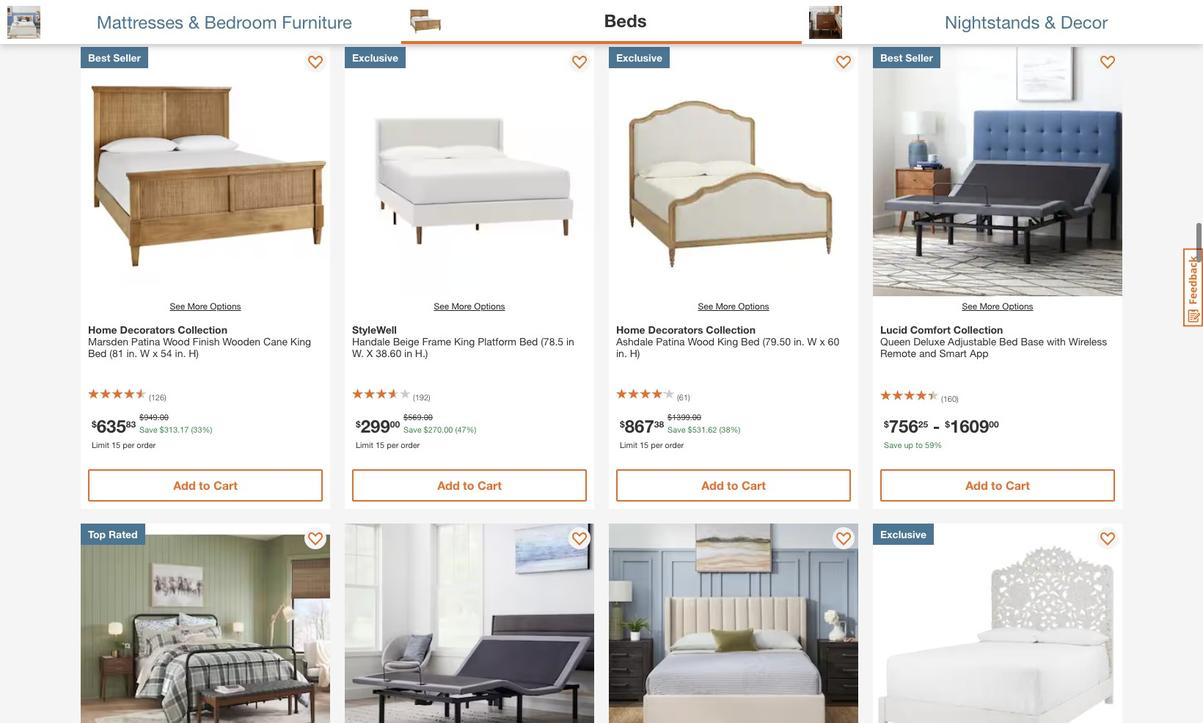 Task type: vqa. For each thing, say whether or not it's contained in the screenshot.
2nd Home from the right
yes



Task type: locate. For each thing, give the bounding box(es) containing it.
add to cart button for 299
[[352, 470, 587, 502]]

2 more from the left
[[452, 301, 472, 312]]

0 horizontal spatial home
[[88, 324, 117, 336]]

w inside home decorators collection ashdale patina wood king bed (79.50 in. w x 60 in. h)
[[807, 335, 817, 348]]

beds image
[[408, 4, 441, 37]]

%) inside $ 635 83 $ 949 . 00 save $ 313 . 17 ( 33 %) limit 15 per order
[[202, 424, 212, 434]]

collection inside home decorators collection ashdale patina wood king bed (79.50 in. w x 60 in. h)
[[706, 324, 756, 336]]

see more options up home decorators collection ashdale patina wood king bed (79.50 in. w x 60 in. h) on the right
[[698, 301, 769, 312]]

1 horizontal spatial x
[[820, 335, 825, 348]]

0 horizontal spatial wood
[[163, 335, 190, 348]]

0 horizontal spatial %)
[[202, 424, 212, 434]]

0 horizontal spatial h)
[[189, 347, 199, 359]]

(79.50
[[763, 335, 791, 348]]

& for nightstands
[[1045, 11, 1056, 32]]

h) inside home decorators collection ashdale patina wood king bed (79.50 in. w x 60 in. h)
[[630, 347, 640, 359]]

home
[[88, 324, 117, 336], [616, 324, 645, 336]]

3 %) from the left
[[730, 424, 741, 434]]

in.
[[794, 335, 805, 348], [126, 347, 137, 359], [175, 347, 186, 359], [616, 347, 627, 359]]

w left 60
[[807, 335, 817, 348]]

1 options from the left
[[210, 301, 241, 312]]

best seller for 635
[[88, 51, 141, 64]]

exclusive
[[352, 51, 398, 64], [616, 51, 662, 64], [880, 528, 927, 541]]

2 limit from the left
[[356, 440, 373, 449]]

see more options
[[170, 301, 241, 312], [434, 301, 505, 312], [698, 301, 769, 312], [962, 301, 1033, 312]]

( right 62
[[719, 424, 721, 434]]

1 horizontal spatial limit
[[356, 440, 373, 449]]

see more options link
[[170, 300, 241, 313], [434, 300, 505, 313], [698, 300, 769, 313], [962, 300, 1033, 313]]

display image for -
[[1100, 56, 1115, 70]]

save up to 59 %
[[884, 440, 942, 449]]

options for 299
[[474, 301, 505, 312]]

more up home decorators collection marsden patina wood finish wooden cane king bed (81 in. w x 54 in. h)
[[187, 301, 208, 312]]

add to cart down "47" on the bottom left of page
[[437, 478, 502, 492]]

756
[[889, 416, 918, 436]]

collection inside home decorators collection marsden patina wood finish wooden cane king bed (81 in. w x 54 in. h)
[[178, 324, 227, 336]]

3 limit from the left
[[620, 440, 637, 449]]

decorators for 867
[[648, 324, 703, 336]]

00 inside $ 867 38 $ 1399 . 00 save $ 531 . 62 ( 38 %) limit 15 per order
[[692, 412, 701, 422]]

order inside $ 635 83 $ 949 . 00 save $ 313 . 17 ( 33 %) limit 15 per order
[[137, 440, 156, 449]]

ashdale patina wood king bed (79.50 in. w x 60 in. h) image
[[609, 47, 858, 296]]

& inside button
[[1045, 11, 1056, 32]]

add
[[173, 478, 196, 492], [437, 478, 460, 492], [701, 478, 724, 492], [966, 478, 988, 492]]

add to cart down 1609
[[966, 478, 1030, 492]]

see more options up stylewell handale beige frame king platform bed (78.5 in w. x 38.60 in h.)
[[434, 301, 505, 312]]

limit inside $ 635 83 $ 949 . 00 save $ 313 . 17 ( 33 %) limit 15 per order
[[92, 440, 109, 449]]

decorators up "( 61 )"
[[648, 324, 703, 336]]

00 right 569
[[424, 412, 433, 422]]

3 see more options from the left
[[698, 301, 769, 312]]

1 more from the left
[[187, 301, 208, 312]]

add to cart for 299
[[437, 478, 502, 492]]

2 see more options from the left
[[434, 301, 505, 312]]

order for 867
[[665, 440, 684, 449]]

bed left base
[[999, 335, 1018, 348]]

1 horizontal spatial exclusive
[[616, 51, 662, 64]]

1 horizontal spatial per
[[387, 440, 399, 449]]

see up home decorators collection marsden patina wood finish wooden cane king bed (81 in. w x 54 in. h)
[[170, 301, 185, 312]]

15 for 299
[[376, 440, 385, 449]]

( up $ 756 25 - $ 1609 00
[[941, 394, 943, 403]]

2 order from the left
[[401, 440, 420, 449]]

limit inside $ 299 00 $ 569 . 00 save $ 270 . 00 ( 47 %) limit 15 per order
[[356, 440, 373, 449]]

home inside home decorators collection marsden patina wood finish wooden cane king bed (81 in. w x 54 in. h)
[[88, 324, 117, 336]]

2 king from the left
[[454, 335, 475, 348]]

$
[[139, 412, 144, 422], [404, 412, 408, 422], [668, 412, 672, 422], [92, 418, 97, 429], [356, 418, 361, 429], [620, 418, 625, 429], [884, 418, 889, 429], [945, 418, 950, 429], [160, 424, 164, 434], [424, 424, 428, 434], [688, 424, 692, 434]]

0 horizontal spatial collection
[[178, 324, 227, 336]]

1 horizontal spatial best
[[880, 51, 903, 64]]

299
[[361, 416, 390, 436]]

3 per from the left
[[651, 440, 663, 449]]

0 horizontal spatial king
[[290, 335, 311, 348]]

1 horizontal spatial collection
[[706, 324, 756, 336]]

00 up '531'
[[692, 412, 701, 422]]

1 see more options from the left
[[170, 301, 241, 312]]

1 patina from the left
[[131, 335, 160, 348]]

1 limit from the left
[[92, 440, 109, 449]]

2 horizontal spatial per
[[651, 440, 663, 449]]

3 add to cart button from the left
[[616, 470, 851, 502]]

2 patina from the left
[[656, 335, 685, 348]]

1 home from the left
[[88, 324, 117, 336]]

h) right 54
[[189, 347, 199, 359]]

order down 949
[[137, 440, 156, 449]]

add down "47" on the bottom left of page
[[437, 478, 460, 492]]

2 horizontal spatial 15
[[640, 440, 649, 449]]

save down 949
[[139, 424, 157, 434]]

15 for 635
[[111, 440, 120, 449]]

2 see more options link from the left
[[434, 300, 505, 313]]

0 horizontal spatial exclusive
[[352, 51, 398, 64]]

king left (79.50
[[717, 335, 738, 348]]

3 add to cart from the left
[[701, 478, 766, 492]]

%) right 62
[[730, 424, 741, 434]]

1 horizontal spatial seller
[[906, 51, 933, 64]]

wood up 61
[[688, 335, 715, 348]]

0 horizontal spatial w
[[140, 347, 150, 359]]

add for 299
[[437, 478, 460, 492]]

in
[[566, 335, 574, 348], [404, 347, 412, 359]]

00 inside $ 635 83 $ 949 . 00 save $ 313 . 17 ( 33 %) limit 15 per order
[[160, 412, 169, 422]]

%) inside $ 867 38 $ 1399 . 00 save $ 531 . 62 ( 38 %) limit 15 per order
[[730, 424, 741, 434]]

00 right "-"
[[989, 418, 999, 429]]

15 down 635
[[111, 440, 120, 449]]

%) right 17
[[202, 424, 212, 434]]

add to cart button down 33
[[88, 470, 323, 502]]

patina right ashdale
[[656, 335, 685, 348]]

bed inside home decorators collection ashdale patina wood king bed (79.50 in. w x 60 in. h)
[[741, 335, 760, 348]]

wood inside home decorators collection ashdale patina wood king bed (79.50 in. w x 60 in. h)
[[688, 335, 715, 348]]

15 inside $ 299 00 $ 569 . 00 save $ 270 . 00 ( 47 %) limit 15 per order
[[376, 440, 385, 449]]

furniture
[[282, 11, 352, 32]]

38 right 62
[[721, 424, 730, 434]]

up
[[904, 440, 914, 449]]

limit down the 299
[[356, 440, 373, 449]]

see more options link up finish
[[170, 300, 241, 313]]

in. right 54
[[175, 347, 186, 359]]

in right (78.5
[[566, 335, 574, 348]]

.
[[157, 412, 160, 422], [422, 412, 424, 422], [690, 412, 692, 422], [178, 424, 180, 434], [442, 424, 444, 434], [706, 424, 708, 434]]

decorators inside home decorators collection marsden patina wood finish wooden cane king bed (81 in. w x 54 in. h)
[[120, 324, 175, 336]]

2 best from the left
[[880, 51, 903, 64]]

king
[[290, 335, 311, 348], [454, 335, 475, 348], [717, 335, 738, 348]]

2 & from the left
[[1045, 11, 1056, 32]]

bed inside stylewell handale beige frame king platform bed (78.5 in w. x 38.60 in h.)
[[519, 335, 538, 348]]

1 15 from the left
[[111, 440, 120, 449]]

38 left "1399"
[[654, 418, 664, 429]]

2 cart from the left
[[478, 478, 502, 492]]

2 horizontal spatial exclusive
[[880, 528, 927, 541]]

patina for 867
[[656, 335, 685, 348]]

per down the 299
[[387, 440, 399, 449]]

1 add from the left
[[173, 478, 196, 492]]

order down "1399"
[[665, 440, 684, 449]]

h)
[[189, 347, 199, 359], [630, 347, 640, 359]]

save inside $ 299 00 $ 569 . 00 save $ 270 . 00 ( 47 %) limit 15 per order
[[404, 424, 422, 434]]

1 order from the left
[[137, 440, 156, 449]]

0 horizontal spatial decorators
[[120, 324, 175, 336]]

)
[[164, 393, 166, 402], [428, 393, 430, 402], [688, 393, 690, 402], [957, 394, 959, 403]]

1 collection from the left
[[178, 324, 227, 336]]

1 best from the left
[[88, 51, 110, 64]]

4 see from the left
[[962, 301, 977, 312]]

see up adjustable
[[962, 301, 977, 312]]

with
[[1047, 335, 1066, 348]]

beds
[[81, 0, 130, 26], [322, 5, 365, 26], [604, 10, 647, 30]]

0 horizontal spatial order
[[137, 440, 156, 449]]

3 options from the left
[[738, 301, 769, 312]]

add to cart button down "47" on the bottom left of page
[[352, 470, 587, 502]]

see up home decorators collection ashdale patina wood king bed (79.50 in. w x 60 in. h) on the right
[[698, 301, 713, 312]]

2 horizontal spatial %)
[[730, 424, 741, 434]]

king right cane
[[290, 335, 311, 348]]

w left 54
[[140, 347, 150, 359]]

lucid
[[880, 324, 907, 336]]

rated
[[109, 528, 138, 541]]

1 king from the left
[[290, 335, 311, 348]]

x
[[367, 347, 373, 359]]

x
[[820, 335, 825, 348], [153, 347, 158, 359]]

in. right (79.50
[[794, 335, 805, 348]]

2 horizontal spatial collection
[[954, 324, 1003, 336]]

options up base
[[1002, 301, 1033, 312]]

) for 299
[[428, 393, 430, 402]]

1 h) from the left
[[189, 347, 199, 359]]

3 king from the left
[[717, 335, 738, 348]]

see more options link up home decorators collection ashdale patina wood king bed (79.50 in. w x 60 in. h) on the right
[[698, 300, 769, 313]]

save down 569
[[404, 424, 422, 434]]

1 horizontal spatial 15
[[376, 440, 385, 449]]

1 horizontal spatial wood
[[688, 335, 715, 348]]

add down 17
[[173, 478, 196, 492]]

limit for 299
[[356, 440, 373, 449]]

2 wood from the left
[[688, 335, 715, 348]]

per inside $ 299 00 $ 569 . 00 save $ 270 . 00 ( 47 %) limit 15 per order
[[387, 440, 399, 449]]

in left the h.) in the left of the page
[[404, 347, 412, 359]]

&
[[188, 11, 199, 32], [1045, 11, 1056, 32]]

1 cart from the left
[[213, 478, 238, 492]]

1 & from the left
[[188, 11, 199, 32]]

limit for 867
[[620, 440, 637, 449]]

options
[[210, 301, 241, 312], [474, 301, 505, 312], [738, 301, 769, 312], [1002, 301, 1033, 312]]

display image for dorley farmhouse black metal queen bed (64.76 in w. x 53.54 in h.) image
[[308, 533, 323, 547]]

62
[[708, 424, 717, 434]]

(81
[[110, 347, 124, 359]]

0 horizontal spatial best
[[88, 51, 110, 64]]

3 order from the left
[[665, 440, 684, 449]]

1 %) from the left
[[202, 424, 212, 434]]

to for 867
[[727, 478, 738, 492]]

3 see from the left
[[698, 301, 713, 312]]

2 see from the left
[[434, 301, 449, 312]]

add to cart button
[[88, 470, 323, 502], [352, 470, 587, 502], [616, 470, 851, 502], [880, 470, 1115, 502]]

x left 60
[[820, 335, 825, 348]]

add down 1609
[[966, 478, 988, 492]]

save inside $ 867 38 $ 1399 . 00 save $ 531 . 62 ( 38 %) limit 15 per order
[[668, 424, 686, 434]]

base
[[1021, 335, 1044, 348]]

2 decorators from the left
[[648, 324, 703, 336]]

4 add to cart from the left
[[966, 478, 1030, 492]]

0 horizontal spatial seller
[[113, 51, 141, 64]]

$ 867 38 $ 1399 . 00 save $ 531 . 62 ( 38 %) limit 15 per order
[[620, 412, 741, 449]]

%) for 299
[[466, 424, 476, 434]]

15 down 867
[[640, 440, 649, 449]]

2 horizontal spatial king
[[717, 335, 738, 348]]

beds button
[[401, 0, 802, 44]]

x left 54
[[153, 347, 158, 359]]

00 for 635
[[160, 412, 169, 422]]

2 horizontal spatial beds
[[604, 10, 647, 30]]

per inside $ 867 38 $ 1399 . 00 save $ 531 . 62 ( 38 %) limit 15 per order
[[651, 440, 663, 449]]

2 seller from the left
[[906, 51, 933, 64]]

best for 635
[[88, 51, 110, 64]]

( 126 )
[[149, 393, 166, 402]]

1 horizontal spatial home
[[616, 324, 645, 336]]

per down 83
[[123, 440, 134, 449]]

best seller
[[88, 51, 141, 64], [880, 51, 933, 64]]

limit inside $ 867 38 $ 1399 . 00 save $ 531 . 62 ( 38 %) limit 15 per order
[[620, 440, 637, 449]]

0 horizontal spatial x
[[153, 347, 158, 359]]

options up (79.50
[[738, 301, 769, 312]]

order inside $ 867 38 $ 1399 . 00 save $ 531 . 62 ( 38 %) limit 15 per order
[[665, 440, 684, 449]]

00 left "47" on the bottom left of page
[[444, 424, 453, 434]]

2 collection from the left
[[706, 324, 756, 336]]

see
[[170, 301, 185, 312], [434, 301, 449, 312], [698, 301, 713, 312], [962, 301, 977, 312]]

decorators
[[120, 324, 175, 336], [648, 324, 703, 336]]

save for 299
[[404, 424, 422, 434]]

limit down 635
[[92, 440, 109, 449]]

3 collection from the left
[[954, 324, 1003, 336]]

2 horizontal spatial limit
[[620, 440, 637, 449]]

15 inside $ 867 38 $ 1399 . 00 save $ 531 . 62 ( 38 %) limit 15 per order
[[640, 440, 649, 449]]

1 horizontal spatial w
[[807, 335, 817, 348]]

per
[[123, 440, 134, 449], [387, 440, 399, 449], [651, 440, 663, 449]]

more up lucid comfort collection queen deluxe adjustable bed base with wireless remote and smart app
[[980, 301, 1000, 312]]

add to cart for 635
[[173, 478, 238, 492]]

add to cart down 62
[[701, 478, 766, 492]]

1 see more options link from the left
[[170, 300, 241, 313]]

1 horizontal spatial 38
[[721, 424, 730, 434]]

bed left (78.5
[[519, 335, 538, 348]]

order down 569
[[401, 440, 420, 449]]

add to cart
[[173, 478, 238, 492], [437, 478, 502, 492], [701, 478, 766, 492], [966, 478, 1030, 492]]

1 horizontal spatial best seller
[[880, 51, 933, 64]]

1 horizontal spatial king
[[454, 335, 475, 348]]

add to cart button for 635
[[88, 470, 323, 502]]

save down "1399"
[[668, 424, 686, 434]]

1 best seller from the left
[[88, 51, 141, 64]]

patina inside home decorators collection ashdale patina wood king bed (79.50 in. w x 60 in. h)
[[656, 335, 685, 348]]

1 per from the left
[[123, 440, 134, 449]]

patina left 54
[[131, 335, 160, 348]]

2 add from the left
[[437, 478, 460, 492]]

00 inside $ 756 25 - $ 1609 00
[[989, 418, 999, 429]]

h) up 867
[[630, 347, 640, 359]]

2 add to cart button from the left
[[352, 470, 587, 502]]

0 horizontal spatial patina
[[131, 335, 160, 348]]

w.
[[352, 347, 364, 359]]

867
[[625, 416, 654, 436]]

$ 299 00 $ 569 . 00 save $ 270 . 00 ( 47 %) limit 15 per order
[[356, 412, 476, 449]]

-
[[933, 416, 940, 436]]

w
[[807, 335, 817, 348], [140, 347, 150, 359]]

see more options up lucid comfort collection queen deluxe adjustable bed base with wireless remote and smart app
[[962, 301, 1033, 312]]

per down 867
[[651, 440, 663, 449]]

wood left finish
[[163, 335, 190, 348]]

0 horizontal spatial &
[[188, 11, 199, 32]]

1 horizontal spatial patina
[[656, 335, 685, 348]]

save inside $ 635 83 $ 949 . 00 save $ 313 . 17 ( 33 %) limit 15 per order
[[139, 424, 157, 434]]

save
[[139, 424, 157, 434], [404, 424, 422, 434], [668, 424, 686, 434], [884, 440, 902, 449]]

1 wood from the left
[[163, 335, 190, 348]]

$ 756 25 - $ 1609 00
[[884, 416, 999, 436]]

( right 270
[[455, 424, 457, 434]]

3 15 from the left
[[640, 440, 649, 449]]

1 see from the left
[[170, 301, 185, 312]]

add down 62
[[701, 478, 724, 492]]

limit
[[92, 440, 109, 449], [356, 440, 373, 449], [620, 440, 637, 449]]

%)
[[202, 424, 212, 434], [466, 424, 476, 434], [730, 424, 741, 434]]

0 horizontal spatial limit
[[92, 440, 109, 449]]

15 inside $ 635 83 $ 949 . 00 save $ 313 . 17 ( 33 %) limit 15 per order
[[111, 440, 120, 449]]

nadia carved whitewash queen bed with arch image
[[873, 524, 1123, 723]]

(
[[149, 393, 151, 402], [413, 393, 415, 402], [677, 393, 679, 402], [941, 394, 943, 403], [191, 424, 193, 434], [455, 424, 457, 434], [719, 424, 721, 434]]

1 add to cart button from the left
[[88, 470, 323, 502]]

queen
[[880, 335, 911, 348]]

see up the frame
[[434, 301, 449, 312]]

00 right 949
[[160, 412, 169, 422]]

1 horizontal spatial %)
[[466, 424, 476, 434]]

2 options from the left
[[474, 301, 505, 312]]

adjustable
[[948, 335, 996, 348]]

2 home from the left
[[616, 324, 645, 336]]

2 15 from the left
[[376, 440, 385, 449]]

add to cart down 33
[[173, 478, 238, 492]]

54
[[161, 347, 172, 359]]

1 horizontal spatial &
[[1045, 11, 1056, 32]]

38
[[654, 418, 664, 429], [721, 424, 730, 434]]

to
[[173, 5, 190, 26], [916, 440, 923, 449], [199, 478, 210, 492], [463, 478, 474, 492], [727, 478, 738, 492], [991, 478, 1003, 492]]

1 horizontal spatial h)
[[630, 347, 640, 359]]

per inside $ 635 83 $ 949 . 00 save $ 313 . 17 ( 33 %) limit 15 per order
[[123, 440, 134, 449]]

1 horizontal spatial order
[[401, 440, 420, 449]]

add to cart button down 1609
[[880, 470, 1115, 502]]

bed left (81
[[88, 347, 107, 359]]

0 horizontal spatial per
[[123, 440, 134, 449]]

options up platform
[[474, 301, 505, 312]]

2 h) from the left
[[630, 347, 640, 359]]

00
[[160, 412, 169, 422], [424, 412, 433, 422], [692, 412, 701, 422], [390, 418, 400, 429], [989, 418, 999, 429], [444, 424, 453, 434]]

display image for marsden patina wood finish wooden cane king bed (81 in. w x 54 in. h) image
[[308, 56, 323, 70]]

4 add from the left
[[966, 478, 988, 492]]

seller
[[113, 51, 141, 64], [906, 51, 933, 64]]

best seller for -
[[880, 51, 933, 64]]

decorators inside home decorators collection ashdale patina wood king bed (79.50 in. w x 60 in. h)
[[648, 324, 703, 336]]

patina for 635
[[131, 335, 160, 348]]

15 for 867
[[640, 440, 649, 449]]

handale beige frame king platform bed (78.5 in w. x 38.60 in h.) image
[[345, 47, 594, 296]]

wood
[[163, 335, 190, 348], [688, 335, 715, 348]]

1 decorators from the left
[[120, 324, 175, 336]]

%) inside $ 299 00 $ 569 . 00 save $ 270 . 00 ( 47 %) limit 15 per order
[[466, 424, 476, 434]]

display image for 867
[[836, 56, 851, 70]]

order inside $ 299 00 $ 569 . 00 save $ 270 . 00 ( 47 %) limit 15 per order
[[401, 440, 420, 449]]

) up 1609
[[957, 394, 959, 403]]

1 seller from the left
[[113, 51, 141, 64]]

display image
[[308, 56, 323, 70], [572, 56, 587, 70], [308, 533, 323, 547], [572, 533, 587, 547], [1100, 533, 1115, 547]]

& right up
[[188, 11, 199, 32]]

3 more from the left
[[716, 301, 736, 312]]

) up '313'
[[164, 393, 166, 402]]

collection for 635
[[178, 324, 227, 336]]

4 add to cart button from the left
[[880, 470, 1115, 502]]

1 horizontal spatial decorators
[[648, 324, 703, 336]]

home inside home decorators collection ashdale patina wood king bed (79.50 in. w x 60 in. h)
[[616, 324, 645, 336]]

15
[[111, 440, 120, 449], [376, 440, 385, 449], [640, 440, 649, 449]]

00 for 299
[[424, 412, 433, 422]]

best for -
[[880, 51, 903, 64]]

2 %) from the left
[[466, 424, 476, 434]]

2 per from the left
[[387, 440, 399, 449]]

bed left (79.50
[[741, 335, 760, 348]]

0 horizontal spatial 15
[[111, 440, 120, 449]]

more
[[187, 301, 208, 312], [452, 301, 472, 312], [716, 301, 736, 312], [980, 301, 1000, 312]]

2 horizontal spatial order
[[665, 440, 684, 449]]

3 add from the left
[[701, 478, 724, 492]]

limit down 867
[[620, 440, 637, 449]]

0 horizontal spatial beds
[[81, 0, 130, 26]]

0 horizontal spatial 38
[[654, 418, 664, 429]]

display image
[[836, 56, 851, 70], [1100, 56, 1115, 70], [836, 533, 851, 547]]

see more options link up lucid comfort collection queen deluxe adjustable bed base with wireless remote and smart app
[[962, 300, 1033, 313]]

wood inside home decorators collection marsden patina wood finish wooden cane king bed (81 in. w x 54 in. h)
[[163, 335, 190, 348]]

3 see more options link from the left
[[698, 300, 769, 313]]

see more options up finish
[[170, 301, 241, 312]]

1 add to cart from the left
[[173, 478, 238, 492]]

2 add to cart from the left
[[437, 478, 502, 492]]

see more options for 867
[[698, 301, 769, 312]]

per for 867
[[651, 440, 663, 449]]

3 cart from the left
[[742, 478, 766, 492]]

options up wooden
[[210, 301, 241, 312]]

nightstands & decor button
[[802, 0, 1203, 44]]

%) right 270
[[466, 424, 476, 434]]

& inside button
[[188, 11, 199, 32]]

2 best seller from the left
[[880, 51, 933, 64]]

more up home decorators collection ashdale patina wood king bed (79.50 in. w x 60 in. h) on the right
[[716, 301, 736, 312]]

h) inside home decorators collection marsden patina wood finish wooden cane king bed (81 in. w x 54 in. h)
[[189, 347, 199, 359]]

add for 635
[[173, 478, 196, 492]]

see more options link up stylewell handale beige frame king platform bed (78.5 in w. x 38.60 in h.)
[[434, 300, 505, 313]]

60
[[828, 335, 839, 348]]

more up stylewell handale beige frame king platform bed (78.5 in w. x 38.60 in h.)
[[452, 301, 472, 312]]

order for 635
[[137, 440, 156, 449]]

4 see more options from the left
[[962, 301, 1033, 312]]

decorators up 54
[[120, 324, 175, 336]]

marsden
[[88, 335, 128, 348]]

per for 299
[[387, 440, 399, 449]]

( right 17
[[191, 424, 193, 434]]

) up 270
[[428, 393, 430, 402]]

61
[[679, 393, 688, 402]]

patina inside home decorators collection marsden patina wood finish wooden cane king bed (81 in. w x 54 in. h)
[[131, 335, 160, 348]]

king right the frame
[[454, 335, 475, 348]]

nightstands & decor image
[[809, 6, 842, 39]]

finish
[[193, 335, 220, 348]]

see more options link for 867
[[698, 300, 769, 313]]

0 horizontal spatial best seller
[[88, 51, 141, 64]]

& left decor
[[1045, 11, 1056, 32]]

more for 867
[[716, 301, 736, 312]]

) up "1399"
[[688, 393, 690, 402]]

add to cart button down 62
[[616, 470, 851, 502]]

15 down the 299
[[376, 440, 385, 449]]

options for 867
[[738, 301, 769, 312]]



Task type: describe. For each thing, give the bounding box(es) containing it.
beds inside button
[[604, 10, 647, 30]]

up to 50% off select beds
[[145, 5, 365, 26]]

4 see more options link from the left
[[962, 300, 1033, 313]]

see more options link for 635
[[170, 300, 241, 313]]

add for 867
[[701, 478, 724, 492]]

per for 635
[[123, 440, 134, 449]]

4 options from the left
[[1002, 301, 1033, 312]]

192
[[415, 393, 428, 402]]

deluxe
[[914, 335, 945, 348]]

38.60
[[376, 347, 401, 359]]

949
[[144, 412, 157, 422]]

wooden
[[223, 335, 261, 348]]

save left up
[[884, 440, 902, 449]]

feedback link image
[[1183, 248, 1203, 327]]

313
[[164, 424, 178, 434]]

59
[[925, 440, 934, 449]]

frame
[[422, 335, 451, 348]]

dorley farmhouse black metal queen bed (64.76 in w. x 53.54 in h.) image
[[81, 524, 330, 723]]

x inside home decorators collection ashdale patina wood king bed (79.50 in. w x 60 in. h)
[[820, 335, 825, 348]]

beige
[[393, 335, 419, 348]]

queen deluxe adjustable bed base with wireless remote and smart app image
[[873, 47, 1123, 296]]

display image for nadia carved whitewash queen bed with arch image
[[1100, 533, 1115, 547]]

00 for 867
[[692, 412, 701, 422]]

33
[[193, 424, 202, 434]]

17
[[180, 424, 189, 434]]

270
[[428, 424, 442, 434]]

50%
[[195, 5, 232, 26]]

order for 299
[[401, 440, 420, 449]]

( up "1399"
[[677, 393, 679, 402]]

see for 867
[[698, 301, 713, 312]]

king inside home decorators collection ashdale patina wood king bed (79.50 in. w x 60 in. h)
[[717, 335, 738, 348]]

00 left 569
[[390, 418, 400, 429]]

wood for 867
[[688, 335, 715, 348]]

and
[[919, 347, 937, 359]]

save for 867
[[668, 424, 686, 434]]

app
[[970, 347, 989, 359]]

stylewell handale beige frame king platform bed (78.5 in w. x 38.60 in h.)
[[352, 324, 574, 359]]

to for 299
[[463, 478, 474, 492]]

cart for 635
[[213, 478, 238, 492]]

adele light brown oat upholstered king platform bed frame with a vertical channel tufted wingback headboard image
[[609, 524, 858, 723]]

4 cart from the left
[[1006, 478, 1030, 492]]

remote
[[880, 347, 916, 359]]

1609
[[950, 416, 989, 436]]

save for 635
[[139, 424, 157, 434]]

%
[[934, 440, 942, 449]]

0 horizontal spatial in
[[404, 347, 412, 359]]

limit for 635
[[92, 440, 109, 449]]

%) for 635
[[202, 424, 212, 434]]

00 for 756
[[989, 418, 999, 429]]

h.)
[[415, 347, 428, 359]]

83
[[126, 418, 136, 429]]

to for 635
[[199, 478, 210, 492]]

collection inside lucid comfort collection queen deluxe adjustable bed base with wireless remote and smart app
[[954, 324, 1003, 336]]

) for 635
[[164, 393, 166, 402]]

%) for 867
[[730, 424, 741, 434]]

160
[[943, 394, 957, 403]]

see for 299
[[434, 301, 449, 312]]

top
[[88, 528, 106, 541]]

smart
[[939, 347, 967, 359]]

exclusive for 867
[[616, 51, 662, 64]]

in. right (81
[[126, 347, 137, 359]]

see more options for 299
[[434, 301, 505, 312]]

king inside stylewell handale beige frame king platform bed (78.5 in w. x 38.60 in h.)
[[454, 335, 475, 348]]

1 horizontal spatial in
[[566, 335, 574, 348]]

( 61 )
[[677, 393, 690, 402]]

stylewell
[[352, 324, 397, 336]]

mattresses
[[97, 11, 183, 32]]

see for 635
[[170, 301, 185, 312]]

seller for 635
[[113, 51, 141, 64]]

47
[[457, 424, 466, 434]]

comfort
[[910, 324, 951, 336]]

select
[[264, 5, 317, 26]]

( inside $ 867 38 $ 1399 . 00 save $ 531 . 62 ( 38 %) limit 15 per order
[[719, 424, 721, 434]]

25
[[918, 418, 928, 429]]

mattresses & bedroom furniture button
[[0, 0, 401, 44]]

in. right (78.5
[[616, 347, 627, 359]]

nightstands
[[945, 11, 1040, 32]]

nightstands & decor
[[945, 11, 1108, 32]]

display image for handale beige frame king platform bed (78.5 in w. x 38.60 in h.) image
[[572, 56, 587, 70]]

569
[[408, 412, 422, 422]]

exclusive for 299
[[352, 51, 398, 64]]

add to cart for 867
[[701, 478, 766, 492]]

see more options for 635
[[170, 301, 241, 312]]

( up 569
[[413, 393, 415, 402]]

mattresses & bedroom furniture
[[97, 11, 352, 32]]

add to cart button for 867
[[616, 470, 851, 502]]

635
[[97, 416, 126, 436]]

queen advanced bed base with wireless remote image
[[345, 524, 594, 723]]

cart for 867
[[742, 478, 766, 492]]

home for 867
[[616, 324, 645, 336]]

home for 635
[[88, 324, 117, 336]]

king inside home decorators collection marsden patina wood finish wooden cane king bed (81 in. w x 54 in. h)
[[290, 335, 311, 348]]

) for 867
[[688, 393, 690, 402]]

mattresses & bedroom furniture image
[[7, 6, 40, 39]]

(78.5
[[541, 335, 564, 348]]

( up 949
[[149, 393, 151, 402]]

$ 635 83 $ 949 . 00 save $ 313 . 17 ( 33 %) limit 15 per order
[[92, 412, 212, 449]]

bedroom
[[204, 11, 277, 32]]

( 192 )
[[413, 393, 430, 402]]

marsden patina wood finish wooden cane king bed (81 in. w x 54 in. h) image
[[81, 47, 330, 296]]

ashdale
[[616, 335, 653, 348]]

4 more from the left
[[980, 301, 1000, 312]]

handale
[[352, 335, 390, 348]]

to for -
[[991, 478, 1003, 492]]

( 160 )
[[941, 394, 959, 403]]

decor
[[1061, 11, 1108, 32]]

wood for 635
[[163, 335, 190, 348]]

cane
[[263, 335, 288, 348]]

more for 635
[[187, 301, 208, 312]]

platform
[[478, 335, 517, 348]]

( inside $ 299 00 $ 569 . 00 save $ 270 . 00 ( 47 %) limit 15 per order
[[455, 424, 457, 434]]

options for 635
[[210, 301, 241, 312]]

x inside home decorators collection marsden patina wood finish wooden cane king bed (81 in. w x 54 in. h)
[[153, 347, 158, 359]]

1399
[[672, 412, 690, 422]]

see more options link for 299
[[434, 300, 505, 313]]

531
[[692, 424, 706, 434]]

cart for 299
[[478, 478, 502, 492]]

( inside $ 635 83 $ 949 . 00 save $ 313 . 17 ( 33 %) limit 15 per order
[[191, 424, 193, 434]]

wireless
[[1069, 335, 1107, 348]]

home decorators collection ashdale patina wood king bed (79.50 in. w x 60 in. h)
[[616, 324, 839, 359]]

more for 299
[[452, 301, 472, 312]]

lucid comfort collection queen deluxe adjustable bed base with wireless remote and smart app
[[880, 324, 1107, 359]]

126
[[151, 393, 164, 402]]

decorators for 635
[[120, 324, 175, 336]]

home decorators collection marsden patina wood finish wooden cane king bed (81 in. w x 54 in. h)
[[88, 324, 311, 359]]

bed inside home decorators collection marsden patina wood finish wooden cane king bed (81 in. w x 54 in. h)
[[88, 347, 107, 359]]

top rated
[[88, 528, 138, 541]]

& for mattresses
[[188, 11, 199, 32]]

w inside home decorators collection marsden patina wood finish wooden cane king bed (81 in. w x 54 in. h)
[[140, 347, 150, 359]]

up
[[145, 5, 169, 26]]

seller for -
[[906, 51, 933, 64]]

off
[[237, 5, 260, 26]]

bed inside lucid comfort collection queen deluxe adjustable bed base with wireless remote and smart app
[[999, 335, 1018, 348]]

collection for 867
[[706, 324, 756, 336]]

1 horizontal spatial beds
[[322, 5, 365, 26]]



